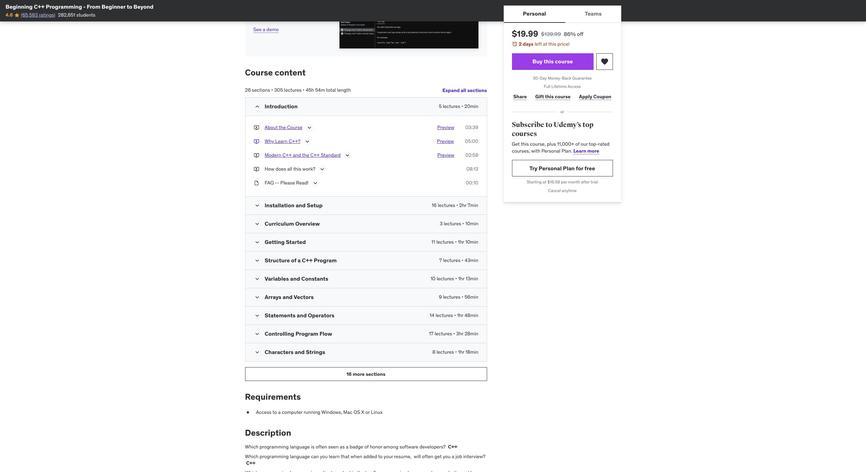 Task type: describe. For each thing, give the bounding box(es) containing it.
and inside button
[[293, 152, 301, 158]]

02:58
[[466, 152, 479, 158]]

this for buy
[[544, 58, 554, 65]]

structure of a c++ program
[[265, 257, 337, 264]]

16 for 16 more sections
[[347, 371, 352, 377]]

lectures for controlling program flow
[[435, 330, 453, 337]]

which for which programming language can you learn that when added to your resume,  will often get you a job interview?
[[245, 453, 259, 460]]

17 lectures • 3hr 28min
[[429, 330, 479, 337]]

all inside expand all sections dropdown button
[[461, 87, 467, 93]]

learn
[[329, 453, 340, 460]]

(65,593 ratings)
[[21, 12, 55, 18]]

28min
[[465, 330, 479, 337]]

which for which programming language is often seen as a badge of honor among software developers? c++
[[245, 444, 259, 450]]

• for curriculum overview
[[463, 220, 465, 227]]

does
[[276, 166, 286, 172]]

5 lectures • 20min
[[439, 103, 479, 109]]

c++ up how does all this work? at the top of the page
[[283, 152, 292, 158]]

subscribe to udemy's top courses
[[512, 120, 594, 138]]

and for variables
[[290, 275, 300, 282]]

see a demo
[[254, 26, 279, 33]]

can
[[311, 453, 319, 460]]

2 vertical spatial xsmall image
[[245, 409, 251, 416]]

course inside button
[[287, 124, 303, 130]]

share button
[[512, 90, 529, 104]]

2 vertical spatial personal
[[539, 165, 562, 172]]

interview?
[[464, 453, 486, 460]]

from
[[87, 3, 100, 10]]

modern c++ and the  c++ standard button
[[265, 152, 341, 160]]

show lecture description image for 05:00
[[304, 138, 311, 145]]

variables
[[265, 275, 289, 282]]

lectures for curriculum overview
[[444, 220, 462, 227]]

requirements
[[245, 391, 301, 402]]

price!
[[558, 41, 570, 47]]

work?
[[303, 166, 316, 172]]

the inside 'modern c++ and the  c++ standard' button
[[302, 152, 310, 158]]

why
[[265, 138, 274, 144]]

buy this course
[[533, 58, 573, 65]]

1 vertical spatial program
[[296, 330, 319, 337]]

back
[[562, 75, 572, 81]]

seen
[[329, 444, 339, 450]]

tab list containing personal
[[504, 6, 622, 23]]

controlling program flow
[[265, 330, 332, 337]]

apply coupon button
[[578, 90, 613, 104]]

course for buy this course
[[556, 58, 573, 65]]

characters and strings
[[265, 348, 326, 355]]

your
[[384, 453, 393, 460]]

• for characters and strings
[[456, 349, 457, 355]]

beginning c++ programming - from beginner to beyond
[[6, 3, 154, 10]]

1 10min from the top
[[466, 220, 479, 227]]

controlling
[[265, 330, 295, 337]]

often inside which programming language can you learn that when added to your resume,  will often get you a job interview?
[[422, 453, 434, 460]]

when
[[351, 453, 363, 460]]

installation and setup
[[265, 202, 323, 209]]

2hr
[[460, 202, 467, 208]]

among
[[384, 444, 399, 450]]

sections for expand all sections
[[468, 87, 487, 93]]

lectures for arrays and vectors
[[443, 294, 461, 300]]

top-
[[589, 141, 599, 147]]

subscribe
[[512, 120, 545, 129]]

• for statements and operators
[[455, 312, 456, 318]]

access inside 30-day money-back guarantee full lifetime access
[[568, 84, 581, 89]]

a up variables and constants
[[298, 257, 301, 264]]

to inside which programming language can you learn that when added to your resume,  will often get you a job interview?
[[379, 453, 383, 460]]

teams
[[585, 10, 602, 17]]

48min
[[465, 312, 479, 318]]

flow
[[320, 330, 332, 337]]

programming for which programming language can you learn that when added to your resume,  will often get you a job interview?
[[260, 453, 289, 460]]

statements
[[265, 312, 296, 319]]

which programming language is often seen as a badge of honor among software developers? c++
[[245, 444, 458, 450]]

show lecture description image for 03:39
[[306, 124, 313, 131]]

lectures for statements and operators
[[436, 312, 453, 318]]

1 you from the left
[[320, 453, 328, 460]]

small image for curriculum
[[254, 220, 261, 227]]

03:39
[[466, 124, 479, 130]]

to down requirements
[[273, 409, 277, 415]]

4.6
[[6, 12, 13, 18]]

gift this course
[[536, 93, 571, 100]]

beginner
[[102, 3, 126, 10]]

read!
[[296, 180, 309, 186]]

11 lectures • 1hr 10min
[[432, 239, 479, 245]]

5
[[439, 103, 442, 109]]

0 horizontal spatial course
[[245, 67, 273, 78]]

that
[[341, 453, 350, 460]]

c++ up (65,593 ratings)
[[34, 3, 45, 10]]

developers?
[[420, 444, 446, 450]]

45h 54m
[[306, 87, 325, 93]]

lifetime
[[552, 84, 567, 89]]

0 vertical spatial at
[[544, 41, 548, 47]]

arrays
[[265, 293, 282, 300]]

running
[[304, 409, 321, 415]]

constants
[[302, 275, 329, 282]]

0 horizontal spatial sections
[[252, 87, 270, 93]]

lectures right 305
[[284, 87, 302, 93]]

length
[[337, 87, 351, 93]]

statements and operators
[[265, 312, 335, 319]]

learn more link
[[574, 148, 600, 154]]

os
[[354, 409, 361, 415]]

curriculum overview
[[265, 220, 320, 227]]

to left beyond
[[127, 3, 132, 10]]

11,000+
[[558, 141, 575, 147]]

wishlist image
[[601, 57, 609, 66]]

small image for variables and constants
[[254, 275, 261, 282]]

show lecture description image right the "work?"
[[319, 166, 326, 173]]

get
[[512, 141, 520, 147]]

programming for which programming language is often seen as a badge of honor among software developers? c++
[[260, 444, 289, 450]]

7min
[[468, 202, 479, 208]]

$139.99
[[542, 30, 562, 37]]

8
[[433, 349, 436, 355]]

expand
[[443, 87, 460, 93]]

3 lectures • 10min
[[440, 220, 479, 227]]

xsmall image for why
[[254, 138, 259, 145]]

characters
[[265, 348, 294, 355]]

1hr for operators
[[458, 312, 464, 318]]

a inside which programming language can you learn that when added to your resume,  will often get you a job interview?
[[452, 453, 455, 460]]

30-day money-back guarantee full lifetime access
[[533, 75, 592, 89]]

• for installation and setup
[[457, 202, 459, 208]]

more for learn
[[588, 148, 600, 154]]

a right the see
[[263, 26, 266, 33]]

this left the "work?"
[[294, 166, 302, 172]]

get this course, plus 11,000+ of our top-rated courses, with personal plan.
[[512, 141, 610, 154]]

mac
[[344, 409, 353, 415]]

2
[[519, 41, 522, 47]]

c++ up constants
[[302, 257, 313, 264]]

00:10
[[466, 180, 479, 186]]

demo
[[267, 26, 279, 33]]

the inside the about the course button
[[279, 124, 286, 130]]

strings
[[306, 348, 326, 355]]

is
[[311, 444, 315, 450]]

lectures for installation and setup
[[438, 202, 456, 208]]

personal button
[[504, 6, 566, 22]]

a right as
[[346, 444, 349, 450]]

1 horizontal spatial learn
[[574, 148, 587, 154]]

students
[[76, 12, 95, 18]]

$16.58
[[548, 179, 561, 185]]

0 vertical spatial often
[[316, 444, 327, 450]]

lectures for getting started
[[437, 239, 454, 245]]

plus
[[547, 141, 557, 147]]

language for can
[[290, 453, 310, 460]]

about
[[265, 124, 278, 130]]

apply
[[580, 93, 593, 100]]

course content
[[245, 67, 306, 78]]

282,651
[[58, 12, 75, 18]]

xsmall image for show lecture description icon to the right of the "work?"
[[254, 166, 259, 173]]

personal inside button
[[523, 10, 547, 17]]

1 vertical spatial all
[[288, 166, 292, 172]]

1hr for constants
[[459, 275, 465, 282]]

preview for 03:39
[[438, 124, 455, 130]]

guarantee
[[573, 75, 592, 81]]

10
[[431, 275, 436, 282]]

for
[[577, 165, 584, 172]]



Task type: locate. For each thing, give the bounding box(es) containing it.
0 horizontal spatial 16
[[347, 371, 352, 377]]

cancel
[[549, 188, 561, 193]]

lectures right 10
[[437, 275, 455, 282]]

17
[[429, 330, 434, 337]]

• for introduction
[[462, 103, 464, 109]]

1hr
[[458, 239, 465, 245], [459, 275, 465, 282], [458, 312, 464, 318], [459, 349, 465, 355]]

1hr left 13min
[[459, 275, 465, 282]]

content
[[275, 67, 306, 78]]

getting
[[265, 238, 285, 245]]

• left 56min
[[462, 294, 464, 300]]

2 horizontal spatial sections
[[468, 87, 487, 93]]

a left job
[[452, 453, 455, 460]]

1 vertical spatial of
[[291, 257, 297, 264]]

personal inside get this course, plus 11,000+ of our top-rated courses, with personal plan.
[[542, 148, 561, 154]]

1hr for strings
[[459, 349, 465, 355]]

of left 'our'
[[576, 141, 580, 147]]

you right get
[[443, 453, 451, 460]]

small image for controlling
[[254, 330, 261, 337]]

11
[[432, 239, 436, 245]]

language for is
[[290, 444, 310, 450]]

10min down 7min at top
[[466, 220, 479, 227]]

xsmall image left faq
[[254, 180, 259, 186]]

282,651 students
[[58, 12, 95, 18]]

xsmall image up description
[[245, 409, 251, 416]]

1hr down "3 lectures • 10min"
[[458, 239, 465, 245]]

small image left statements
[[254, 312, 261, 319]]

variables and constants
[[265, 275, 329, 282]]

more inside button
[[353, 371, 365, 377]]

which programming language can you learn that when added to your resume,  will often get you a job interview?
[[245, 453, 486, 466]]

course inside button
[[556, 58, 573, 65]]

$19.99 $139.99 86% off
[[512, 28, 584, 39]]

xsmall image left 'how'
[[254, 166, 259, 173]]

all
[[461, 87, 467, 93], [288, 166, 292, 172]]

1 which from the top
[[245, 444, 259, 450]]

$19.99
[[512, 28, 539, 39]]

lectures right 17
[[435, 330, 453, 337]]

program
[[314, 257, 337, 264], [296, 330, 319, 337]]

description
[[245, 428, 291, 438]]

0 vertical spatial course
[[245, 67, 273, 78]]

c++ up job
[[449, 444, 458, 450]]

16 for 16 lectures • 2hr 7min
[[432, 202, 437, 208]]

• for getting started
[[455, 239, 457, 245]]

4 small image from the top
[[254, 294, 261, 301]]

xsmall image for faq
[[254, 180, 259, 186]]

this right gift
[[546, 93, 554, 100]]

0 horizontal spatial the
[[279, 124, 286, 130]]

computer
[[282, 409, 303, 415]]

2 you from the left
[[443, 453, 451, 460]]

• for structure of a c++ program
[[462, 257, 464, 263]]

0 vertical spatial xsmall image
[[254, 124, 259, 131]]

show lecture description image for 02:58
[[344, 152, 351, 159]]

2 course from the top
[[555, 93, 571, 100]]

small image for statements and operators
[[254, 312, 261, 319]]

or right x
[[366, 409, 370, 415]]

personal up $16.58
[[539, 165, 562, 172]]

0 vertical spatial program
[[314, 257, 337, 264]]

small image for getting
[[254, 239, 261, 246]]

0 vertical spatial programming
[[260, 444, 289, 450]]

0 horizontal spatial often
[[316, 444, 327, 450]]

0 vertical spatial 10min
[[466, 220, 479, 227]]

13min
[[466, 275, 479, 282]]

0 horizontal spatial or
[[366, 409, 370, 415]]

off
[[578, 30, 584, 37]]

1 vertical spatial xsmall image
[[254, 138, 259, 145]]

3 small image from the top
[[254, 275, 261, 282]]

all right does
[[288, 166, 292, 172]]

lectures for introduction
[[443, 103, 461, 109]]

small image left arrays
[[254, 294, 261, 301]]

1 horizontal spatial 16
[[432, 202, 437, 208]]

1 vertical spatial preview
[[437, 138, 454, 144]]

overview
[[296, 220, 320, 227]]

5 small image from the top
[[254, 330, 261, 337]]

3 xsmall image from the top
[[254, 180, 259, 186]]

2 xsmall image from the top
[[254, 138, 259, 145]]

1 horizontal spatial often
[[422, 453, 434, 460]]

1 vertical spatial at
[[543, 179, 547, 185]]

course up c++? at the top left of the page
[[287, 124, 303, 130]]

2 programming from the top
[[260, 453, 289, 460]]

2 vertical spatial xsmall image
[[254, 180, 259, 186]]

small image for arrays
[[254, 294, 261, 301]]

and left setup
[[296, 202, 306, 209]]

• down 2hr
[[463, 220, 465, 227]]

of left honor at the bottom of page
[[365, 444, 369, 450]]

and for installation
[[296, 202, 306, 209]]

2 language from the top
[[290, 453, 310, 460]]

0 horizontal spatial learn
[[276, 138, 288, 144]]

1 horizontal spatial course
[[287, 124, 303, 130]]

3
[[440, 220, 443, 227]]

1 course from the top
[[556, 58, 573, 65]]

1 vertical spatial programming
[[260, 453, 289, 460]]

lectures right the 14
[[436, 312, 453, 318]]

to inside subscribe to udemy's top courses
[[546, 120, 553, 129]]

you right the can
[[320, 453, 328, 460]]

of inside get this course, plus 11,000+ of our top-rated courses, with personal plan.
[[576, 141, 580, 147]]

0 vertical spatial or
[[561, 109, 565, 114]]

0 horizontal spatial more
[[353, 371, 365, 377]]

this inside get this course, plus 11,000+ of our top-rated courses, with personal plan.
[[521, 141, 529, 147]]

10min
[[466, 220, 479, 227], [466, 239, 479, 245]]

2 which from the top
[[245, 453, 259, 460]]

and left 'strings'
[[295, 348, 305, 355]]

this inside gift this course link
[[546, 93, 554, 100]]

0 vertical spatial preview
[[438, 124, 455, 130]]

small image left controlling
[[254, 330, 261, 337]]

preview left 05:00
[[437, 138, 454, 144]]

1 vertical spatial the
[[302, 152, 310, 158]]

course
[[556, 58, 573, 65], [555, 93, 571, 100]]

show lecture description image right 'about the course'
[[306, 124, 313, 131]]

total
[[326, 87, 336, 93]]

modern
[[265, 152, 282, 158]]

0 horizontal spatial all
[[288, 166, 292, 172]]

1 horizontal spatial the
[[302, 152, 310, 158]]

2 small image from the top
[[254, 239, 261, 246]]

often left get
[[422, 453, 434, 460]]

1 vertical spatial course
[[287, 124, 303, 130]]

learn down 'our'
[[574, 148, 587, 154]]

language left is
[[290, 444, 310, 450]]

small image for structure
[[254, 257, 261, 264]]

show lecture description image
[[312, 180, 319, 187]]

buy this course button
[[512, 53, 594, 70]]

alarm image
[[512, 41, 518, 47]]

• for variables and constants
[[456, 275, 458, 282]]

small image
[[254, 103, 261, 110], [254, 202, 261, 209], [254, 275, 261, 282], [254, 312, 261, 319]]

to left "udemy's"
[[546, 120, 553, 129]]

personal down plus
[[542, 148, 561, 154]]

0 vertical spatial all
[[461, 87, 467, 93]]

access
[[568, 84, 581, 89], [256, 409, 272, 415]]

show lecture description image
[[306, 124, 313, 131], [304, 138, 311, 145], [344, 152, 351, 159], [319, 166, 326, 173]]

1 vertical spatial 16
[[347, 371, 352, 377]]

or up "udemy's"
[[561, 109, 565, 114]]

and for arrays
[[283, 293, 293, 300]]

the right about
[[279, 124, 286, 130]]

share
[[514, 93, 527, 100]]

beyond
[[134, 3, 154, 10]]

month
[[569, 179, 581, 185]]

0 vertical spatial course
[[556, 58, 573, 65]]

10 lectures • 1hr 13min
[[431, 275, 479, 282]]

1 vertical spatial often
[[422, 453, 434, 460]]

this for get
[[521, 141, 529, 147]]

lectures
[[284, 87, 302, 93], [443, 103, 461, 109], [438, 202, 456, 208], [444, 220, 462, 227], [437, 239, 454, 245], [444, 257, 461, 263], [437, 275, 455, 282], [443, 294, 461, 300], [436, 312, 453, 318], [435, 330, 453, 337], [437, 349, 454, 355]]

xsmall image
[[254, 124, 259, 131], [254, 138, 259, 145], [254, 180, 259, 186]]

2 horizontal spatial of
[[576, 141, 580, 147]]

beginning
[[6, 3, 33, 10]]

gift
[[536, 93, 545, 100]]

1 vertical spatial xsmall image
[[254, 166, 259, 173]]

small image for introduction
[[254, 103, 261, 110]]

xsmall image
[[254, 152, 259, 159], [254, 166, 259, 173], [245, 409, 251, 416]]

language left the can
[[290, 453, 310, 460]]

0 horizontal spatial of
[[291, 257, 297, 264]]

16 more sections button
[[245, 367, 487, 381]]

which inside which programming language can you learn that when added to your resume,  will often get you a job interview?
[[245, 453, 259, 460]]

1 vertical spatial course
[[555, 93, 571, 100]]

0 vertical spatial of
[[576, 141, 580, 147]]

10min up 43min
[[466, 239, 479, 245]]

lectures right 7
[[444, 257, 461, 263]]

program left flow
[[296, 330, 319, 337]]

preview for 05:00
[[437, 138, 454, 144]]

xsmall image for show lecture description icon related to 02:58
[[254, 152, 259, 159]]

after
[[582, 179, 590, 185]]

1 horizontal spatial sections
[[366, 371, 386, 377]]

and down vectors
[[297, 312, 307, 319]]

sections inside expand all sections dropdown button
[[468, 87, 487, 93]]

learn more
[[574, 148, 600, 154]]

access down back
[[568, 84, 581, 89]]

1 horizontal spatial all
[[461, 87, 467, 93]]

14 lectures • 1hr 48min
[[430, 312, 479, 318]]

-
[[83, 3, 86, 10], [275, 180, 277, 186], [277, 180, 279, 186]]

often right is
[[316, 444, 327, 450]]

small image left installation
[[254, 202, 261, 209]]

curriculum
[[265, 220, 294, 227]]

sections for 16 more sections
[[366, 371, 386, 377]]

lectures left 2hr
[[438, 202, 456, 208]]

all right expand
[[461, 87, 467, 93]]

show lecture description image right c++? at the top left of the page
[[304, 138, 311, 145]]

buy
[[533, 58, 543, 65]]

faq -- please read!
[[265, 180, 309, 186]]

language inside which programming language can you learn that when added to your resume,  will often get you a job interview?
[[290, 453, 310, 460]]

small image left structure
[[254, 257, 261, 264]]

more for 16
[[353, 371, 365, 377]]

1 vertical spatial or
[[366, 409, 370, 415]]

faq
[[265, 180, 274, 186]]

small image left the introduction
[[254, 103, 261, 110]]

lectures right 9
[[443, 294, 461, 300]]

and right variables
[[290, 275, 300, 282]]

•
[[272, 87, 273, 93], [303, 87, 305, 93], [462, 103, 464, 109], [457, 202, 459, 208], [463, 220, 465, 227], [455, 239, 457, 245], [462, 257, 464, 263], [456, 275, 458, 282], [462, 294, 464, 300], [455, 312, 456, 318], [454, 330, 456, 337], [456, 349, 457, 355]]

xsmall image left about
[[254, 124, 259, 131]]

0 vertical spatial language
[[290, 444, 310, 450]]

lectures for variables and constants
[[437, 275, 455, 282]]

1 vertical spatial which
[[245, 453, 259, 460]]

1 vertical spatial personal
[[542, 148, 561, 154]]

26 sections • 305 lectures • 45h 54m total length
[[245, 87, 351, 93]]

16 inside 16 more sections button
[[347, 371, 352, 377]]

with
[[532, 148, 541, 154]]

c++ up the "work?"
[[311, 152, 320, 158]]

course for gift this course
[[555, 93, 571, 100]]

and down c++? at the top left of the page
[[293, 152, 301, 158]]

2 vertical spatial of
[[365, 444, 369, 450]]

this down $139.99
[[549, 41, 557, 47]]

2 10min from the top
[[466, 239, 479, 245]]

lectures for characters and strings
[[437, 349, 454, 355]]

left
[[535, 41, 542, 47]]

0 vertical spatial the
[[279, 124, 286, 130]]

added
[[364, 453, 377, 460]]

plan.
[[562, 148, 573, 154]]

1 vertical spatial more
[[353, 371, 365, 377]]

rated
[[599, 141, 610, 147]]

1 vertical spatial access
[[256, 409, 272, 415]]

2 vertical spatial preview
[[438, 152, 455, 158]]

0 vertical spatial personal
[[523, 10, 547, 17]]

and right arrays
[[283, 293, 293, 300]]

this right buy
[[544, 58, 554, 65]]

1 vertical spatial 10min
[[466, 239, 479, 245]]

x
[[362, 409, 365, 415]]

lectures right "8"
[[437, 349, 454, 355]]

windows,
[[322, 409, 343, 415]]

sections inside 16 more sections button
[[366, 371, 386, 377]]

lectures right 5
[[443, 103, 461, 109]]

of right structure
[[291, 257, 297, 264]]

lectures for structure of a c++ program
[[444, 257, 461, 263]]

this inside buy this course button
[[544, 58, 554, 65]]

1 horizontal spatial access
[[568, 84, 581, 89]]

small image left getting
[[254, 239, 261, 246]]

show lecture description image right standard
[[344, 152, 351, 159]]

• left 13min
[[456, 275, 458, 282]]

0 vertical spatial access
[[568, 84, 581, 89]]

• left 43min
[[462, 257, 464, 263]]

• left 3hr
[[454, 330, 456, 337]]

1 horizontal spatial of
[[365, 444, 369, 450]]

preview left 02:58
[[438, 152, 455, 158]]

xsmall image left modern
[[254, 152, 259, 159]]

• left 2hr
[[457, 202, 459, 208]]

setup
[[307, 202, 323, 209]]

preview for 02:58
[[438, 152, 455, 158]]

how does all this work?
[[265, 166, 316, 172]]

• left "18min"
[[456, 349, 457, 355]]

and for characters
[[295, 348, 305, 355]]

small image for characters
[[254, 349, 261, 356]]

the up the "work?"
[[302, 152, 310, 158]]

starting
[[527, 179, 542, 185]]

1 programming from the top
[[260, 444, 289, 450]]

learn right why
[[276, 138, 288, 144]]

day
[[540, 75, 547, 81]]

badge
[[350, 444, 364, 450]]

1 language from the top
[[290, 444, 310, 450]]

this for gift
[[546, 93, 554, 100]]

0 vertical spatial more
[[588, 148, 600, 154]]

• for arrays and vectors
[[462, 294, 464, 300]]

a left 'computer'
[[278, 409, 281, 415]]

0 horizontal spatial access
[[256, 409, 272, 415]]

1 horizontal spatial or
[[561, 109, 565, 114]]

1hr left "18min"
[[459, 349, 465, 355]]

18min
[[466, 349, 479, 355]]

1 vertical spatial language
[[290, 453, 310, 460]]

this
[[549, 41, 557, 47], [544, 58, 554, 65], [546, 93, 554, 100], [521, 141, 529, 147], [294, 166, 302, 172]]

0 vertical spatial which
[[245, 444, 259, 450]]

to left your on the bottom of the page
[[379, 453, 383, 460]]

programming inside which programming language can you learn that when added to your resume,  will often get you a job interview?
[[260, 453, 289, 460]]

trial
[[591, 179, 599, 185]]

1 small image from the top
[[254, 103, 261, 110]]

xsmall image left why
[[254, 138, 259, 145]]

small image left "curriculum"
[[254, 220, 261, 227]]

small image
[[254, 220, 261, 227], [254, 239, 261, 246], [254, 257, 261, 264], [254, 294, 261, 301], [254, 330, 261, 337], [254, 349, 261, 356]]

ratings)
[[39, 12, 55, 18]]

small image for installation and setup
[[254, 202, 261, 209]]

2 small image from the top
[[254, 202, 261, 209]]

software
[[400, 444, 419, 450]]

and
[[293, 152, 301, 158], [296, 202, 306, 209], [290, 275, 300, 282], [283, 293, 293, 300], [297, 312, 307, 319], [295, 348, 305, 355]]

20min
[[465, 103, 479, 109]]

0 vertical spatial xsmall image
[[254, 152, 259, 159]]

1hr left the 48min
[[458, 312, 464, 318]]

14
[[430, 312, 435, 318]]

preview down 5
[[438, 124, 455, 130]]

c++ down description
[[246, 460, 257, 466]]

6 small image from the top
[[254, 349, 261, 356]]

• left 305
[[272, 87, 273, 93]]

program up constants
[[314, 257, 337, 264]]

modern c++ and the  c++ standard
[[265, 152, 341, 158]]

0 vertical spatial learn
[[276, 138, 288, 144]]

tab list
[[504, 6, 622, 23]]

small image left variables
[[254, 275, 261, 282]]

course up back
[[556, 58, 573, 65]]

• left 45h 54m
[[303, 87, 305, 93]]

16 lectures • 2hr 7min
[[432, 202, 479, 208]]

0 vertical spatial 16
[[432, 202, 437, 208]]

operators
[[308, 312, 335, 319]]

1 xsmall image from the top
[[254, 124, 259, 131]]

about the course
[[265, 124, 303, 130]]

05:00
[[466, 138, 479, 144]]

and for statements
[[297, 312, 307, 319]]

0 horizontal spatial you
[[320, 453, 328, 460]]

small image left characters at the left of page
[[254, 349, 261, 356]]

plan
[[564, 165, 575, 172]]

1 small image from the top
[[254, 220, 261, 227]]

3 small image from the top
[[254, 257, 261, 264]]

personal up '$19.99'
[[523, 10, 547, 17]]

lectures right 3 at the top
[[444, 220, 462, 227]]

course up the 26
[[245, 67, 273, 78]]

• for controlling program flow
[[454, 330, 456, 337]]

1 horizontal spatial you
[[443, 453, 451, 460]]

1 vertical spatial learn
[[574, 148, 587, 154]]

at left $16.58
[[543, 179, 547, 185]]

• left the 48min
[[455, 312, 456, 318]]

at right left
[[544, 41, 548, 47]]

access to a computer running windows, mac os x or linux
[[256, 409, 383, 415]]

1 horizontal spatial more
[[588, 148, 600, 154]]

our
[[581, 141, 588, 147]]

see
[[254, 26, 262, 33]]

• up 7 lectures • 43min
[[455, 239, 457, 245]]

4 small image from the top
[[254, 312, 261, 319]]

programming
[[260, 444, 289, 450], [260, 453, 289, 460]]

lectures right 11
[[437, 239, 454, 245]]

at inside starting at $16.58 per month after trial cancel anytime
[[543, 179, 547, 185]]



Task type: vqa. For each thing, say whether or not it's contained in the screenshot.
bottommost THE LANGUAGE
yes



